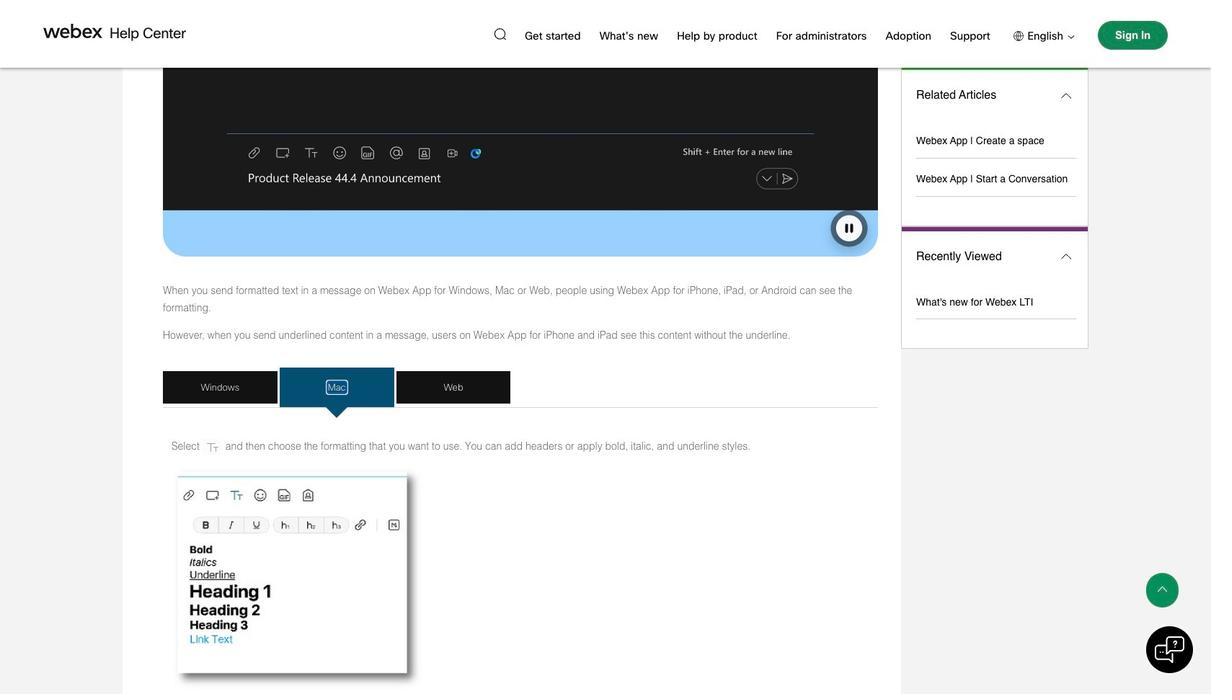 Task type: describe. For each thing, give the bounding box(es) containing it.
search icon image
[[494, 28, 506, 40]]

down arrow image
[[1063, 35, 1075, 39]]

webex logo image
[[43, 24, 102, 38]]

chat help image
[[1155, 635, 1184, 665]]



Task type: vqa. For each thing, say whether or not it's contained in the screenshot.
arrow icon
no



